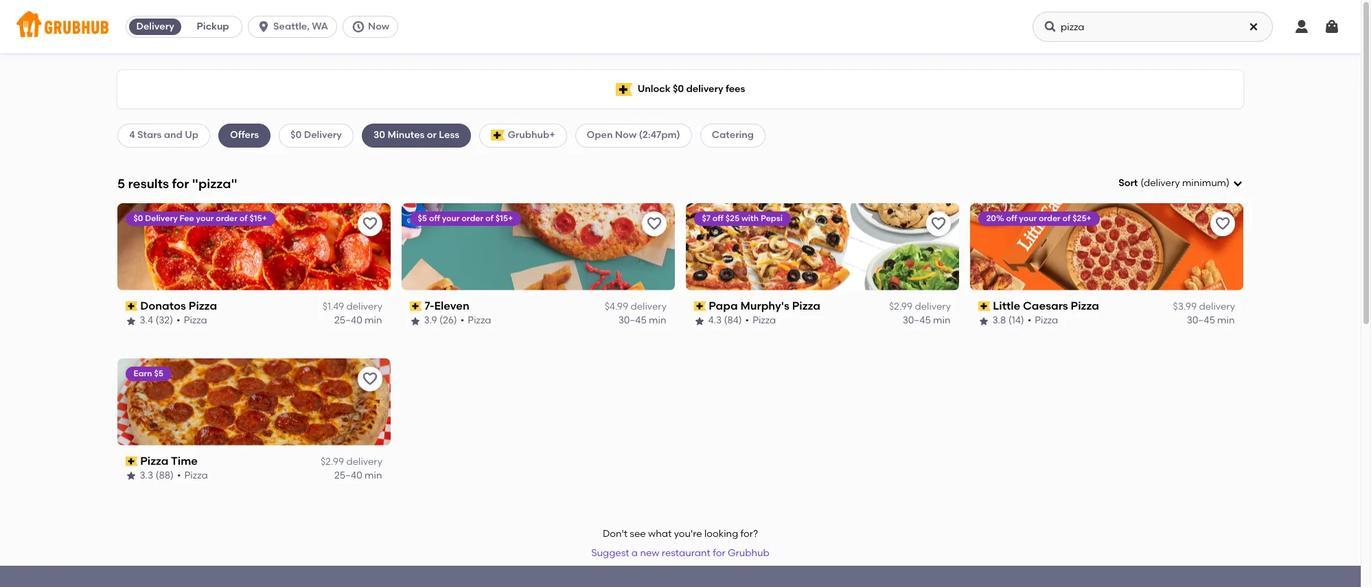Task type: describe. For each thing, give the bounding box(es) containing it.
min for donatos pizza
[[365, 315, 383, 326]]

"pizza"
[[192, 176, 237, 191]]

delivery inside delivery button
[[136, 21, 174, 32]]

0 horizontal spatial svg image
[[1044, 20, 1058, 34]]

3.3
[[140, 470, 154, 482]]

30–45 min for papa murphy's pizza
[[903, 315, 951, 326]]

a
[[632, 547, 638, 559]]

$2.99 delivery for papa murphy's pizza
[[889, 301, 951, 313]]

save this restaurant button for pizza time
[[358, 366, 383, 391]]

pizza right caesars
[[1071, 299, 1100, 312]]

little caesars pizza logo image
[[970, 203, 1244, 290]]

murphy's
[[741, 299, 790, 312]]

$0 delivery
[[291, 129, 342, 141]]

open now (2:47pm)
[[587, 129, 680, 141]]

fee
[[180, 213, 194, 223]]

svg image inside seattle, wa button
[[257, 20, 271, 34]]

1 $15+ from the left
[[250, 213, 267, 223]]

25–40 min for donatos pizza
[[335, 315, 383, 326]]

seattle,
[[273, 21, 310, 32]]

$0 for $0 delivery
[[291, 129, 302, 141]]

eleven
[[435, 299, 470, 312]]

donatos pizza
[[141, 299, 217, 312]]

delivery for $0 delivery
[[304, 129, 342, 141]]

30–45 min for little caesars pizza
[[1187, 315, 1235, 326]]

looking
[[705, 528, 738, 540]]

with
[[742, 213, 759, 223]]

delivery for little caesars pizza
[[1199, 301, 1235, 313]]

seattle, wa button
[[248, 16, 343, 38]]

min for papa murphy's pizza
[[934, 315, 951, 326]]

grubhub+
[[508, 129, 555, 141]]

30–45 min for 7-eleven
[[619, 315, 667, 326]]

your for 7-
[[442, 213, 460, 223]]

(2:47pm)
[[639, 129, 680, 141]]

grubhub plus flag logo image for unlock $0 delivery fees
[[616, 83, 632, 96]]

suggest a new restaurant for grubhub button
[[585, 541, 776, 566]]

now inside 5 results for "pizza" main content
[[615, 129, 637, 141]]

papa
[[709, 299, 738, 312]]

4.3
[[709, 315, 722, 326]]

papa murphy's pizza logo image
[[686, 203, 959, 290]]

$5 off your order of $15+
[[418, 213, 513, 223]]

2 horizontal spatial svg image
[[1294, 19, 1310, 35]]

$7 off $25 with pepsi
[[703, 213, 783, 223]]

7-
[[425, 299, 435, 312]]

)
[[1227, 177, 1230, 189]]

• for time
[[177, 470, 181, 482]]

0 horizontal spatial $5
[[154, 369, 164, 378]]

$7
[[703, 213, 711, 223]]

star icon image for pizza time
[[126, 471, 137, 482]]

$25+
[[1073, 213, 1092, 223]]

3.4
[[140, 315, 154, 326]]

and
[[164, 129, 183, 141]]

catering
[[712, 129, 754, 141]]

subscription pass image for pizza time
[[126, 457, 138, 466]]

30–45 for little caesars pizza
[[1187, 315, 1216, 326]]

subscription pass image for donatos pizza
[[126, 302, 138, 311]]

little
[[994, 299, 1021, 312]]

3.9 (26)
[[424, 315, 458, 326]]

30
[[374, 129, 385, 141]]

open
[[587, 129, 613, 141]]

delivery button
[[126, 16, 184, 38]]

3.4 (32)
[[140, 315, 173, 326]]

$1.49 delivery
[[323, 301, 383, 313]]

order for 7-
[[462, 213, 484, 223]]

delivery for $0 delivery fee your order of $15+
[[145, 213, 178, 223]]

wa
[[312, 21, 328, 32]]

save this restaurant button for donatos pizza
[[358, 211, 383, 236]]

3.8 (14)
[[993, 315, 1025, 326]]

minimum
[[1183, 177, 1227, 189]]

$3.99 delivery
[[1173, 301, 1235, 313]]

(26)
[[440, 315, 458, 326]]

delivery for donatos pizza
[[346, 301, 383, 313]]

unlock
[[638, 83, 671, 95]]

offers
[[230, 129, 259, 141]]

0 vertical spatial for
[[172, 176, 189, 191]]

(
[[1141, 177, 1144, 189]]

results
[[128, 176, 169, 191]]

pizza right murphy's
[[793, 299, 821, 312]]

2 $15+ from the left
[[496, 213, 513, 223]]

subscription pass image for little caesars pizza
[[979, 302, 991, 311]]

caesars
[[1024, 299, 1069, 312]]

• pizza for pizza
[[177, 315, 208, 326]]

pizza right (26)
[[468, 315, 492, 326]]

don't see what you're looking for?
[[603, 528, 758, 540]]

order for little
[[1039, 213, 1061, 223]]

3.3 (88)
[[140, 470, 174, 482]]

$0 for $0 delivery fee your order of $15+
[[134, 213, 143, 223]]

25–40 for donatos pizza
[[335, 315, 363, 326]]

delivery for 7-eleven
[[631, 301, 667, 313]]

save this restaurant image for papa murphy's pizza
[[931, 215, 947, 232]]

pickup
[[197, 21, 229, 32]]

• for pizza
[[177, 315, 181, 326]]

7-eleven logo image
[[402, 203, 675, 290]]

pizza down time at the left bottom of the page
[[185, 470, 208, 482]]

(88)
[[156, 470, 174, 482]]

pizza down papa murphy's pizza
[[753, 315, 777, 326]]

1 of from the left
[[240, 213, 248, 223]]

less
[[439, 129, 460, 141]]

30 minutes or less
[[374, 129, 460, 141]]

25–40 for pizza time
[[335, 470, 363, 482]]

1 horizontal spatial svg image
[[1233, 178, 1244, 189]]

earn $5
[[134, 369, 164, 378]]

seattle, wa
[[273, 21, 328, 32]]

min for 7-eleven
[[649, 315, 667, 326]]

min for little caesars pizza
[[1218, 315, 1235, 326]]

(32)
[[156, 315, 173, 326]]

$2.99 delivery for pizza time
[[321, 456, 383, 468]]

pickup button
[[184, 16, 242, 38]]

time
[[171, 454, 198, 467]]

4.3 (84)
[[709, 315, 742, 326]]

none field inside 5 results for "pizza" main content
[[1119, 177, 1244, 190]]

for inside button
[[713, 547, 726, 559]]

suggest a new restaurant for grubhub
[[591, 547, 770, 559]]

1 order from the left
[[216, 213, 238, 223]]

$4.99
[[605, 301, 628, 313]]

pizza time logo image
[[117, 358, 391, 445]]

sort ( delivery minimum )
[[1119, 177, 1230, 189]]



Task type: locate. For each thing, give the bounding box(es) containing it.
$0 right offers
[[291, 129, 302, 141]]

subscription pass image left the 7-
[[410, 302, 422, 311]]

1 horizontal spatial 30–45 min
[[903, 315, 951, 326]]

1 vertical spatial $2.99
[[321, 456, 344, 468]]

30–45 for 7-eleven
[[619, 315, 647, 326]]

1 horizontal spatial $0
[[291, 129, 302, 141]]

svg image
[[1294, 19, 1310, 35], [1044, 20, 1058, 34], [1233, 178, 1244, 189]]

papa murphy's pizza
[[709, 299, 821, 312]]

2 25–40 min from the top
[[335, 470, 383, 482]]

what
[[648, 528, 672, 540]]

3.9
[[424, 315, 438, 326]]

pizza
[[189, 299, 217, 312], [793, 299, 821, 312], [1071, 299, 1100, 312], [184, 315, 208, 326], [468, 315, 492, 326], [753, 315, 777, 326], [1035, 315, 1059, 326], [141, 454, 169, 467], [185, 470, 208, 482]]

1 25–40 min from the top
[[335, 315, 383, 326]]

save this restaurant button
[[358, 211, 383, 236], [642, 211, 667, 236], [926, 211, 951, 236], [1211, 211, 1235, 236], [358, 366, 383, 391]]

pepsi
[[761, 213, 783, 223]]

subscription pass image
[[126, 302, 138, 311], [410, 302, 422, 311], [694, 302, 706, 311], [979, 302, 991, 311], [126, 457, 138, 466]]

save this restaurant image
[[646, 215, 663, 232], [362, 371, 378, 387]]

donatos
[[141, 299, 186, 312]]

for down looking
[[713, 547, 726, 559]]

2 of from the left
[[486, 213, 494, 223]]

2 horizontal spatial of
[[1063, 213, 1071, 223]]

• pizza for time
[[177, 470, 208, 482]]

now inside button
[[368, 21, 390, 32]]

$0 down the results
[[134, 213, 143, 223]]

pizza down donatos pizza
[[184, 315, 208, 326]]

subscription pass image left little
[[979, 302, 991, 311]]

1 25–40 from the top
[[335, 315, 363, 326]]

(14)
[[1009, 315, 1025, 326]]

3 30–45 from the left
[[1187, 315, 1216, 326]]

• pizza for caesars
[[1028, 315, 1059, 326]]

of for 7-eleven
[[486, 213, 494, 223]]

1 vertical spatial $0
[[291, 129, 302, 141]]

3.8
[[993, 315, 1007, 326]]

save this restaurant image
[[362, 215, 378, 232], [931, 215, 947, 232], [1215, 215, 1231, 232]]

save this restaurant button for papa murphy's pizza
[[926, 211, 951, 236]]

4
[[129, 129, 135, 141]]

save this restaurant image for donatos pizza
[[362, 215, 378, 232]]

•
[[177, 315, 181, 326], [461, 315, 465, 326], [746, 315, 750, 326], [1028, 315, 1032, 326], [177, 470, 181, 482]]

now right "wa"
[[368, 21, 390, 32]]

see
[[630, 528, 646, 540]]

0 vertical spatial 25–40
[[335, 315, 363, 326]]

1 horizontal spatial $5
[[418, 213, 428, 223]]

little caesars pizza
[[994, 299, 1100, 312]]

grubhub
[[728, 547, 770, 559]]

of for little caesars pizza
[[1063, 213, 1071, 223]]

for right the results
[[172, 176, 189, 191]]

subscription pass image left papa at the bottom right of the page
[[694, 302, 706, 311]]

suggest
[[591, 547, 629, 559]]

2 horizontal spatial order
[[1039, 213, 1061, 223]]

0 vertical spatial save this restaurant image
[[646, 215, 663, 232]]

0 vertical spatial $5
[[418, 213, 428, 223]]

$2.99 delivery
[[889, 301, 951, 313], [321, 456, 383, 468]]

delivery left pickup at top
[[136, 21, 174, 32]]

fees
[[726, 83, 745, 95]]

25–40 min
[[335, 315, 383, 326], [335, 470, 383, 482]]

2 off from the left
[[713, 213, 724, 223]]

1 vertical spatial now
[[615, 129, 637, 141]]

3 your from the left
[[1020, 213, 1037, 223]]

0 horizontal spatial $2.99
[[321, 456, 344, 468]]

save this restaurant button for 7-eleven
[[642, 211, 667, 236]]

• pizza down papa murphy's pizza
[[746, 315, 777, 326]]

pizza down little caesars pizza
[[1035, 315, 1059, 326]]

min for pizza time
[[365, 470, 383, 482]]

don't
[[603, 528, 628, 540]]

• right (32)
[[177, 315, 181, 326]]

subscription pass image for 7-eleven
[[410, 302, 422, 311]]

2 horizontal spatial 30–45
[[1187, 315, 1216, 326]]

off for 7-
[[429, 213, 440, 223]]

delivery for papa murphy's pizza
[[915, 301, 951, 313]]

delivery
[[136, 21, 174, 32], [304, 129, 342, 141], [145, 213, 178, 223]]

2 25–40 from the top
[[335, 470, 363, 482]]

1 off from the left
[[429, 213, 440, 223]]

• right (14)
[[1028, 315, 1032, 326]]

1 horizontal spatial $15+
[[496, 213, 513, 223]]

1 horizontal spatial 30–45
[[903, 315, 931, 326]]

$1.49
[[323, 301, 344, 313]]

0 horizontal spatial your
[[196, 213, 214, 223]]

1 vertical spatial delivery
[[304, 129, 342, 141]]

None field
[[1119, 177, 1244, 190]]

• for murphy's
[[746, 315, 750, 326]]

pizza up the 3.3 (88) in the left bottom of the page
[[141, 454, 169, 467]]

save this restaurant image for little caesars pizza
[[1215, 215, 1231, 232]]

0 vertical spatial grubhub plus flag logo image
[[616, 83, 632, 96]]

delivery for pizza time
[[346, 456, 383, 468]]

• pizza for murphy's
[[746, 315, 777, 326]]

0 horizontal spatial $0
[[134, 213, 143, 223]]

grubhub plus flag logo image for grubhub+
[[491, 130, 505, 141]]

$2.99 for pizza time
[[321, 456, 344, 468]]

1 vertical spatial grubhub plus flag logo image
[[491, 130, 505, 141]]

0 vertical spatial now
[[368, 21, 390, 32]]

$3.99
[[1173, 301, 1197, 313]]

5 results for "pizza"
[[117, 176, 237, 191]]

0 horizontal spatial grubhub plus flag logo image
[[491, 130, 505, 141]]

off for little
[[1007, 213, 1018, 223]]

25–40
[[335, 315, 363, 326], [335, 470, 363, 482]]

1 vertical spatial 25–40 min
[[335, 470, 383, 482]]

$0 delivery fee your order of $15+
[[134, 213, 267, 223]]

1 horizontal spatial of
[[486, 213, 494, 223]]

4 stars and up
[[129, 129, 199, 141]]

star icon image left 3.9 on the bottom
[[410, 316, 421, 327]]

• right (26)
[[461, 315, 465, 326]]

2 horizontal spatial off
[[1007, 213, 1018, 223]]

• right (84)
[[746, 315, 750, 326]]

20% off your order of $25+
[[987, 213, 1092, 223]]

subscription pass image for papa murphy's pizza
[[694, 302, 706, 311]]

now button
[[343, 16, 404, 38]]

minutes
[[388, 129, 425, 141]]

3 30–45 min from the left
[[1187, 315, 1235, 326]]

0 vertical spatial $2.99
[[889, 301, 913, 313]]

1 horizontal spatial $2.99
[[889, 301, 913, 313]]

• pizza
[[177, 315, 208, 326], [461, 315, 492, 326], [746, 315, 777, 326], [1028, 315, 1059, 326], [177, 470, 208, 482]]

2 horizontal spatial save this restaurant image
[[1215, 215, 1231, 232]]

2 horizontal spatial 30–45 min
[[1187, 315, 1235, 326]]

main navigation navigation
[[0, 0, 1361, 54]]

min
[[365, 315, 383, 326], [649, 315, 667, 326], [934, 315, 951, 326], [1218, 315, 1235, 326], [365, 470, 383, 482]]

star icon image for donatos pizza
[[126, 316, 137, 327]]

star icon image left 4.3
[[694, 316, 705, 327]]

or
[[427, 129, 437, 141]]

for?
[[741, 528, 758, 540]]

(84)
[[725, 315, 742, 326]]

3 of from the left
[[1063, 213, 1071, 223]]

$4.99 delivery
[[605, 301, 667, 313]]

1 horizontal spatial for
[[713, 547, 726, 559]]

off
[[429, 213, 440, 223], [713, 213, 724, 223], [1007, 213, 1018, 223]]

• right (88)
[[177, 470, 181, 482]]

0 vertical spatial 25–40 min
[[335, 315, 383, 326]]

$25
[[726, 213, 740, 223]]

3 order from the left
[[1039, 213, 1061, 223]]

7-eleven
[[425, 299, 470, 312]]

2 save this restaurant image from the left
[[931, 215, 947, 232]]

your for little
[[1020, 213, 1037, 223]]

you're
[[674, 528, 702, 540]]

earn
[[134, 369, 152, 378]]

stars
[[137, 129, 162, 141]]

subscription pass image left donatos on the bottom of page
[[126, 302, 138, 311]]

1 your from the left
[[196, 213, 214, 223]]

1 30–45 min from the left
[[619, 315, 667, 326]]

1 horizontal spatial off
[[713, 213, 724, 223]]

• pizza for eleven
[[461, 315, 492, 326]]

star icon image left the 3.3
[[126, 471, 137, 482]]

star icon image for little caesars pizza
[[979, 316, 990, 327]]

0 vertical spatial $0
[[673, 83, 684, 95]]

30–45 for papa murphy's pizza
[[903, 315, 931, 326]]

0 horizontal spatial save this restaurant image
[[362, 215, 378, 232]]

1 horizontal spatial save this restaurant image
[[931, 215, 947, 232]]

Search for food, convenience, alcohol... search field
[[1033, 12, 1273, 42]]

• pizza down caesars
[[1028, 315, 1059, 326]]

grubhub plus flag logo image
[[616, 83, 632, 96], [491, 130, 505, 141]]

2 vertical spatial $0
[[134, 213, 143, 223]]

1 vertical spatial 25–40
[[335, 470, 363, 482]]

0 vertical spatial $2.99 delivery
[[889, 301, 951, 313]]

3 save this restaurant image from the left
[[1215, 215, 1231, 232]]

$2.99
[[889, 301, 913, 313], [321, 456, 344, 468]]

new
[[640, 547, 660, 559]]

star icon image left "3.4"
[[126, 316, 137, 327]]

grubhub plus flag logo image left grubhub+
[[491, 130, 505, 141]]

2 horizontal spatial your
[[1020, 213, 1037, 223]]

2 your from the left
[[442, 213, 460, 223]]

• pizza down time at the left bottom of the page
[[177, 470, 208, 482]]

1 horizontal spatial now
[[615, 129, 637, 141]]

save this restaurant image for pizza time
[[362, 371, 378, 387]]

2 30–45 min from the left
[[903, 315, 951, 326]]

0 horizontal spatial $2.99 delivery
[[321, 456, 383, 468]]

1 vertical spatial $5
[[154, 369, 164, 378]]

1 vertical spatial $2.99 delivery
[[321, 456, 383, 468]]

save this restaurant button for little caesars pizza
[[1211, 211, 1235, 236]]

pizza time
[[141, 454, 198, 467]]

5
[[117, 176, 125, 191]]

delivery left 'fee'
[[145, 213, 178, 223]]

save this restaurant image for 7-eleven
[[646, 215, 663, 232]]

of
[[240, 213, 248, 223], [486, 213, 494, 223], [1063, 213, 1071, 223]]

donatos pizza logo image
[[117, 203, 391, 290]]

0 vertical spatial delivery
[[136, 21, 174, 32]]

0 horizontal spatial of
[[240, 213, 248, 223]]

0 horizontal spatial 30–45
[[619, 315, 647, 326]]

0 horizontal spatial order
[[216, 213, 238, 223]]

star icon image left 3.8
[[979, 316, 990, 327]]

svg image
[[1324, 19, 1341, 35], [257, 20, 271, 34], [352, 20, 365, 34], [1249, 21, 1260, 32]]

1 horizontal spatial save this restaurant image
[[646, 215, 663, 232]]

$15+
[[250, 213, 267, 223], [496, 213, 513, 223]]

2 horizontal spatial $0
[[673, 83, 684, 95]]

$0
[[673, 83, 684, 95], [291, 129, 302, 141], [134, 213, 143, 223]]

• pizza right (26)
[[461, 315, 492, 326]]

grubhub plus flag logo image left unlock
[[616, 83, 632, 96]]

0 horizontal spatial now
[[368, 21, 390, 32]]

pizza right donatos on the bottom of page
[[189, 299, 217, 312]]

0 horizontal spatial for
[[172, 176, 189, 191]]

0 horizontal spatial $15+
[[250, 213, 267, 223]]

svg image inside now button
[[352, 20, 365, 34]]

1 vertical spatial save this restaurant image
[[362, 371, 378, 387]]

star icon image for papa murphy's pizza
[[694, 316, 705, 327]]

$0 right unlock
[[673, 83, 684, 95]]

star icon image
[[126, 316, 137, 327], [410, 316, 421, 327], [694, 316, 705, 327], [979, 316, 990, 327], [126, 471, 137, 482]]

star icon image for 7-eleven
[[410, 316, 421, 327]]

$2.99 for papa murphy's pizza
[[889, 301, 913, 313]]

• pizza down donatos pizza
[[177, 315, 208, 326]]

subscription pass image left the pizza time
[[126, 457, 138, 466]]

2 30–45 from the left
[[903, 315, 931, 326]]

1 horizontal spatial grubhub plus flag logo image
[[616, 83, 632, 96]]

1 horizontal spatial order
[[462, 213, 484, 223]]

1 save this restaurant image from the left
[[362, 215, 378, 232]]

none field containing sort
[[1119, 177, 1244, 190]]

1 vertical spatial for
[[713, 547, 726, 559]]

restaurant
[[662, 547, 711, 559]]

up
[[185, 129, 199, 141]]

2 order from the left
[[462, 213, 484, 223]]

delivery left the 30
[[304, 129, 342, 141]]

0 horizontal spatial save this restaurant image
[[362, 371, 378, 387]]

now
[[368, 21, 390, 32], [615, 129, 637, 141]]

25–40 min for pizza time
[[335, 470, 383, 482]]

20%
[[987, 213, 1005, 223]]

now right open
[[615, 129, 637, 141]]

• for eleven
[[461, 315, 465, 326]]

0 horizontal spatial 30–45 min
[[619, 315, 667, 326]]

5 results for "pizza" main content
[[0, 54, 1361, 587]]

sort
[[1119, 177, 1138, 189]]

1 horizontal spatial $2.99 delivery
[[889, 301, 951, 313]]

0 horizontal spatial off
[[429, 213, 440, 223]]

1 horizontal spatial your
[[442, 213, 460, 223]]

• for caesars
[[1028, 315, 1032, 326]]

unlock $0 delivery fees
[[638, 83, 745, 95]]

2 vertical spatial delivery
[[145, 213, 178, 223]]

1 30–45 from the left
[[619, 315, 647, 326]]

off for papa
[[713, 213, 724, 223]]

3 off from the left
[[1007, 213, 1018, 223]]



Task type: vqa. For each thing, say whether or not it's contained in the screenshot.
Save this restaurant button
yes



